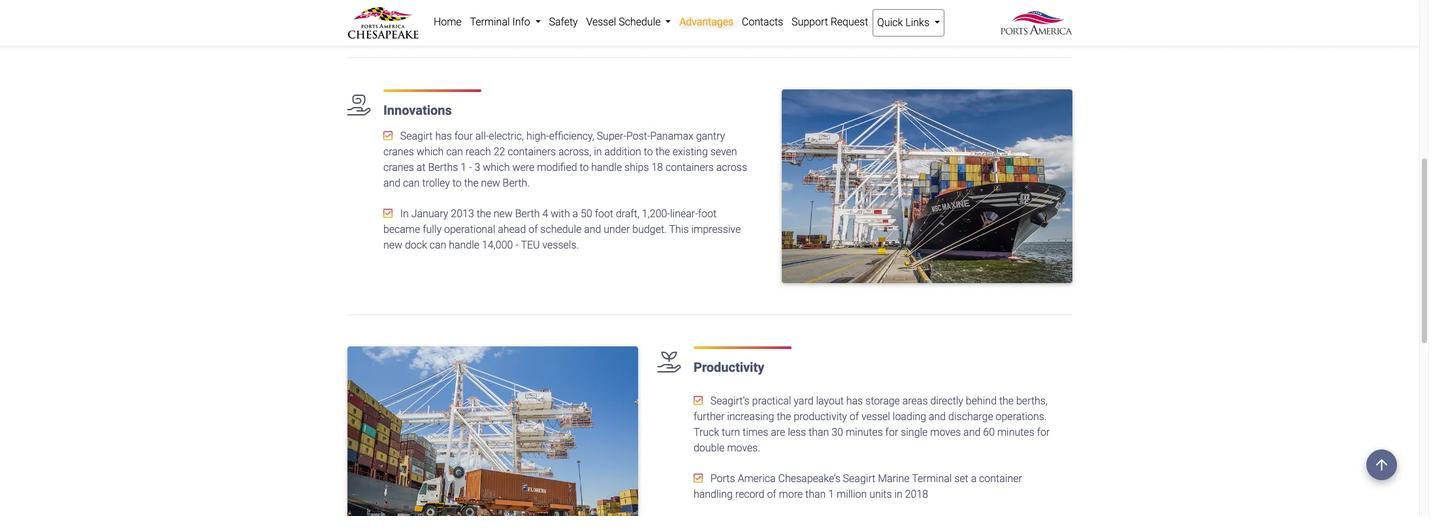 Task type: vqa. For each thing, say whether or not it's contained in the screenshot.
help.
no



Task type: describe. For each thing, give the bounding box(es) containing it.
operations.
[[996, 411, 1047, 424]]

and inside seagirt has four all-electric, high-efficiency, super-post-panamax gantry cranes which can reach 22 containers across, in addition to the existing seven cranes at berths 1 - 3 which were modified to handle ships 18 containers across and can trolley to the new berth.
[[383, 177, 401, 190]]

marine
[[878, 473, 910, 486]]

less
[[788, 427, 806, 439]]

1 vertical spatial containers
[[666, 161, 714, 174]]

than inside ports america chesapeake's seagirt marine terminal set a container handling record of more than 1 million units in 2018
[[806, 489, 826, 501]]

yard
[[794, 396, 814, 408]]

3
[[475, 161, 480, 174]]

terminal inside "link"
[[470, 16, 510, 28]]

panamax
[[650, 130, 694, 143]]

0 horizontal spatial containers
[[508, 146, 556, 158]]

1 horizontal spatial to
[[580, 161, 589, 174]]

the up are
[[777, 411, 791, 424]]

2 vertical spatial new
[[383, 239, 402, 252]]

storage
[[866, 396, 900, 408]]

1 inside ports america chesapeake's seagirt marine terminal set a container handling record of more than 1 million units in 2018
[[829, 489, 834, 501]]

impressive
[[692, 224, 741, 236]]

support request link
[[788, 9, 873, 35]]

dock
[[405, 239, 427, 252]]

efficiency,
[[549, 130, 594, 143]]

a inside in january 2013 the new berth 4 with a 50 foot draft, 1,200-linear-foot became fully operational ahead of schedule and under budget. this impressive new dock can handle 14,000 - teu vessels.
[[573, 208, 578, 220]]

quick links link
[[873, 9, 945, 37]]

1 inside seagirt has four all-electric, high-efficiency, super-post-panamax gantry cranes which can reach 22 containers across, in addition to the existing seven cranes at berths 1 - 3 which were modified to handle ships 18 containers across and can trolley to the new berth.
[[461, 161, 467, 174]]

1 vertical spatial can
[[403, 177, 420, 190]]

the inside in january 2013 the new berth 4 with a 50 foot draft, 1,200-linear-foot became fully operational ahead of schedule and under budget. this impressive new dock can handle 14,000 - teu vessels.
[[477, 208, 491, 220]]

more
[[779, 489, 803, 501]]

60
[[983, 427, 995, 439]]

all-
[[476, 130, 489, 143]]

truck
[[694, 427, 719, 439]]

1 vertical spatial which
[[483, 161, 510, 174]]

links
[[906, 16, 930, 29]]

terminal inside ports america chesapeake's seagirt marine terminal set a container handling record of more than 1 million units in 2018
[[912, 473, 952, 486]]

safety link
[[545, 9, 582, 35]]

productivity
[[694, 360, 765, 376]]

vessel schedule link
[[582, 9, 675, 35]]

handle inside in january 2013 the new berth 4 with a 50 foot draft, 1,200-linear-foot became fully operational ahead of schedule and under budget. this impressive new dock can handle 14,000 - teu vessels.
[[449, 239, 480, 252]]

january
[[411, 208, 448, 220]]

1,200-
[[642, 208, 670, 220]]

reach
[[466, 146, 491, 158]]

contacts
[[742, 16, 783, 28]]

ports america chesapeake's seagirt marine terminal set a container handling record of more than 1 million units in 2018
[[694, 473, 1022, 501]]

became
[[383, 224, 420, 236]]

are
[[771, 427, 785, 439]]

vessel
[[862, 411, 890, 424]]

of inside seagirt's practical yard layout has storage areas directly behind the berths, further increasing the productivity of vessel loading and discharge                                 operations. truck turn times are less than 30 minutes for single moves and 60 minutes for double moves.
[[850, 411, 859, 424]]

1 foot from the left
[[595, 208, 614, 220]]

handle inside seagirt has four all-electric, high-efficiency, super-post-panamax gantry cranes which can reach 22 containers across, in addition to the existing seven cranes at berths 1 - 3 which were modified to handle ships 18 containers across and can trolley to the new berth.
[[591, 161, 622, 174]]

super-
[[597, 130, 627, 143]]

container
[[979, 473, 1022, 486]]

2 minutes from the left
[[998, 427, 1035, 439]]

1 vertical spatial new
[[494, 208, 513, 220]]

modified
[[537, 161, 577, 174]]

handling
[[694, 489, 733, 501]]

practical
[[752, 396, 791, 408]]

of inside in january 2013 the new berth 4 with a 50 foot draft, 1,200-linear-foot became fully operational ahead of schedule and under budget. this impressive new dock can handle 14,000 - teu vessels.
[[529, 224, 538, 236]]

berth.
[[503, 177, 530, 190]]

discharge
[[949, 411, 994, 424]]

at
[[417, 161, 426, 174]]

addition
[[605, 146, 641, 158]]

post-
[[627, 130, 650, 143]]

seagirt has four all-electric, high-efficiency, super-post-panamax gantry cranes which can reach 22 containers across, in addition to the existing seven cranes at berths 1 - 3 which were modified to handle ships 18 containers across and can trolley to the new berth.
[[383, 130, 747, 190]]

ships
[[625, 161, 649, 174]]

terminal info
[[470, 16, 533, 28]]

check square image for seagirt has four all-electric, high-efficiency, super-post-panamax gantry cranes which can reach 22 containers across, in addition to the existing seven cranes at berths 1 - 3 which were modified to handle ships 18 containers across and can trolley to the new berth.
[[383, 131, 393, 141]]

vessel
[[586, 16, 616, 28]]

- inside in january 2013 the new berth 4 with a 50 foot draft, 1,200-linear-foot became fully operational ahead of schedule and under budget. this impressive new dock can handle 14,000 - teu vessels.
[[516, 239, 519, 252]]

0 vertical spatial can
[[446, 146, 463, 158]]

draft,
[[616, 208, 640, 220]]

1 for from the left
[[886, 427, 899, 439]]

loading
[[893, 411, 926, 424]]

times
[[743, 427, 769, 439]]

check square image for seagirt's practical yard layout has storage areas directly behind the berths, further increasing the productivity of vessel loading and discharge                                 operations. truck turn times are less than 30 minutes for single moves and 60 minutes for double moves.
[[694, 396, 703, 407]]

- inside seagirt has four all-electric, high-efficiency, super-post-panamax gantry cranes which can reach 22 containers across, in addition to the existing seven cranes at berths 1 - 3 which were modified to handle ships 18 containers across and can trolley to the new berth.
[[469, 161, 472, 174]]

double
[[694, 443, 725, 455]]

in inside seagirt has four all-electric, high-efficiency, super-post-panamax gantry cranes which can reach 22 containers across, in addition to the existing seven cranes at berths 1 - 3 which were modified to handle ships 18 containers across and can trolley to the new berth.
[[594, 146, 602, 158]]

the up the operations.
[[1000, 396, 1014, 408]]

chesapeake's
[[778, 473, 841, 486]]

trolley
[[422, 177, 450, 190]]

across,
[[559, 146, 591, 158]]

can inside in january 2013 the new berth 4 with a 50 foot draft, 1,200-linear-foot became fully operational ahead of schedule and under budget. this impressive new dock can handle 14,000 - teu vessels.
[[430, 239, 446, 252]]

ahead
[[498, 224, 526, 236]]

ports
[[711, 473, 735, 486]]

turn
[[722, 427, 740, 439]]

america
[[738, 473, 776, 486]]

the up 18
[[656, 146, 670, 158]]

innovations
[[383, 103, 452, 118]]

safety
[[549, 16, 578, 28]]

than inside seagirt's practical yard layout has storage areas directly behind the berths, further increasing the productivity of vessel loading and discharge                                 operations. truck turn times are less than 30 minutes for single moves and 60 minutes for double moves.
[[809, 427, 829, 439]]

across
[[717, 161, 747, 174]]

were
[[513, 161, 535, 174]]

1 minutes from the left
[[846, 427, 883, 439]]

electric,
[[489, 130, 524, 143]]

2 for from the left
[[1037, 427, 1050, 439]]

seagirt's
[[711, 396, 750, 408]]

in january 2013 the new berth 4 with a 50 foot draft, 1,200-linear-foot became fully operational ahead of schedule and under budget. this impressive new dock can handle 14,000 - teu vessels.
[[383, 208, 741, 252]]

productivity
[[794, 411, 847, 424]]

increasing
[[727, 411, 774, 424]]

and inside in january 2013 the new berth 4 with a 50 foot draft, 1,200-linear-foot became fully operational ahead of schedule and under budget. this impressive new dock can handle 14,000 - teu vessels.
[[584, 224, 601, 236]]

0 vertical spatial which
[[417, 146, 444, 158]]

has inside seagirt's practical yard layout has storage areas directly behind the berths, further increasing the productivity of vessel loading and discharge                                 operations. truck turn times are less than 30 minutes for single moves and 60 minutes for double moves.
[[847, 396, 863, 408]]



Task type: locate. For each thing, give the bounding box(es) containing it.
check square image left "in"
[[383, 209, 393, 219]]

to up 18
[[644, 146, 653, 158]]

1 horizontal spatial which
[[483, 161, 510, 174]]

2 vertical spatial can
[[430, 239, 446, 252]]

1 horizontal spatial of
[[767, 489, 777, 501]]

0 horizontal spatial terminal
[[470, 16, 510, 28]]

areas
[[903, 396, 928, 408]]

layout
[[816, 396, 844, 408]]

1 horizontal spatial in
[[895, 489, 903, 501]]

1 horizontal spatial minutes
[[998, 427, 1035, 439]]

a inside ports america chesapeake's seagirt marine terminal set a container handling record of more than 1 million units in 2018
[[971, 473, 977, 486]]

1 vertical spatial check square image
[[694, 474, 703, 484]]

further
[[694, 411, 725, 424]]

terminal up 2018
[[912, 473, 952, 486]]

18
[[652, 161, 663, 174]]

0 vertical spatial has
[[435, 130, 452, 143]]

for
[[886, 427, 899, 439], [1037, 427, 1050, 439]]

0 vertical spatial to
[[644, 146, 653, 158]]

can down at
[[403, 177, 420, 190]]

of up the teu
[[529, 224, 538, 236]]

quick links
[[878, 16, 932, 29]]

2 horizontal spatial of
[[850, 411, 859, 424]]

request
[[831, 16, 869, 28]]

advantages link
[[675, 9, 738, 35]]

0 vertical spatial a
[[573, 208, 578, 220]]

than
[[809, 427, 829, 439], [806, 489, 826, 501]]

1 vertical spatial in
[[895, 489, 903, 501]]

0 horizontal spatial 1
[[461, 161, 467, 174]]

than down chesapeake's
[[806, 489, 826, 501]]

productivity image
[[347, 347, 638, 517]]

1 horizontal spatial a
[[971, 473, 977, 486]]

50
[[581, 208, 592, 220]]

check square image for ports america chesapeake's seagirt marine terminal set a container handling record of more than 1 million units in 2018
[[694, 474, 703, 484]]

advantages
[[680, 16, 734, 28]]

1 vertical spatial of
[[850, 411, 859, 424]]

1 vertical spatial to
[[580, 161, 589, 174]]

1 vertical spatial seagirt
[[843, 473, 876, 486]]

info
[[513, 16, 530, 28]]

new left berth.
[[481, 177, 500, 190]]

0 vertical spatial seagirt
[[400, 130, 433, 143]]

vessels.
[[543, 239, 579, 252]]

1 vertical spatial a
[[971, 473, 977, 486]]

moves
[[931, 427, 961, 439]]

vessel schedule
[[586, 16, 663, 28]]

0 horizontal spatial handle
[[449, 239, 480, 252]]

1 horizontal spatial foot
[[698, 208, 717, 220]]

the
[[656, 146, 670, 158], [464, 177, 479, 190], [477, 208, 491, 220], [1000, 396, 1014, 408], [777, 411, 791, 424]]

1 horizontal spatial 1
[[829, 489, 834, 501]]

0 horizontal spatial has
[[435, 130, 452, 143]]

a left 50
[[573, 208, 578, 220]]

behind
[[966, 396, 997, 408]]

1 left million
[[829, 489, 834, 501]]

berths
[[428, 161, 458, 174]]

the up operational
[[477, 208, 491, 220]]

fully
[[423, 224, 442, 236]]

1 vertical spatial handle
[[449, 239, 480, 252]]

0 horizontal spatial for
[[886, 427, 899, 439]]

0 horizontal spatial in
[[594, 146, 602, 158]]

1 vertical spatial has
[[847, 396, 863, 408]]

of left vessel
[[850, 411, 859, 424]]

terminal
[[470, 16, 510, 28], [912, 473, 952, 486]]

for down the operations.
[[1037, 427, 1050, 439]]

for down vessel
[[886, 427, 899, 439]]

high-
[[527, 130, 549, 143]]

has left four
[[435, 130, 452, 143]]

with
[[551, 208, 570, 220]]

0 horizontal spatial minutes
[[846, 427, 883, 439]]

2018
[[905, 489, 929, 501]]

- left the teu
[[516, 239, 519, 252]]

1 cranes from the top
[[383, 146, 414, 158]]

record
[[735, 489, 765, 501]]

and down discharge
[[964, 427, 981, 439]]

cranes down innovations at left top
[[383, 146, 414, 158]]

terminal left info
[[470, 16, 510, 28]]

0 vertical spatial terminal
[[470, 16, 510, 28]]

1 vertical spatial than
[[806, 489, 826, 501]]

1 vertical spatial cranes
[[383, 161, 414, 174]]

a right set
[[971, 473, 977, 486]]

seagirt
[[400, 130, 433, 143], [843, 473, 876, 486]]

has inside seagirt has four all-electric, high-efficiency, super-post-panamax gantry cranes which can reach 22 containers across, in addition to the existing seven cranes at berths 1 - 3 which were modified to handle ships 18 containers across and can trolley to the new berth.
[[435, 130, 452, 143]]

1 horizontal spatial has
[[847, 396, 863, 408]]

1 horizontal spatial terminal
[[912, 473, 952, 486]]

check square image
[[383, 209, 393, 219], [694, 396, 703, 407]]

schedule
[[619, 16, 661, 28]]

moves.
[[727, 443, 760, 455]]

2 foot from the left
[[698, 208, 717, 220]]

of left more
[[767, 489, 777, 501]]

new down became
[[383, 239, 402, 252]]

seagirt inside seagirt has four all-electric, high-efficiency, super-post-panamax gantry cranes which can reach 22 containers across, in addition to the existing seven cranes at berths 1 - 3 which were modified to handle ships 18 containers across and can trolley to the new berth.
[[400, 130, 433, 143]]

under
[[604, 224, 630, 236]]

home link
[[430, 9, 466, 35]]

check square image up further
[[694, 396, 703, 407]]

seagirt inside ports america chesapeake's seagirt marine terminal set a container handling record of more than 1 million units in 2018
[[843, 473, 876, 486]]

0 horizontal spatial a
[[573, 208, 578, 220]]

four
[[455, 130, 473, 143]]

can down the fully
[[430, 239, 446, 252]]

1 horizontal spatial containers
[[666, 161, 714, 174]]

go to top image
[[1367, 450, 1398, 481]]

check square image up handling
[[694, 474, 703, 484]]

22
[[494, 146, 505, 158]]

operational
[[444, 224, 495, 236]]

1 vertical spatial terminal
[[912, 473, 952, 486]]

can down four
[[446, 146, 463, 158]]

seven
[[711, 146, 737, 158]]

0 horizontal spatial seagirt
[[400, 130, 433, 143]]

handle down operational
[[449, 239, 480, 252]]

to down across,
[[580, 161, 589, 174]]

14,000
[[482, 239, 513, 252]]

than down productivity
[[809, 427, 829, 439]]

directly
[[931, 396, 964, 408]]

0 vertical spatial of
[[529, 224, 538, 236]]

foot up impressive
[[698, 208, 717, 220]]

and up "in"
[[383, 177, 401, 190]]

0 vertical spatial than
[[809, 427, 829, 439]]

0 vertical spatial new
[[481, 177, 500, 190]]

0 horizontal spatial -
[[469, 161, 472, 174]]

1 vertical spatial 1
[[829, 489, 834, 501]]

containers down existing
[[666, 161, 714, 174]]

berths,
[[1017, 396, 1048, 408]]

in inside ports america chesapeake's seagirt marine terminal set a container handling record of more than 1 million units in 2018
[[895, 489, 903, 501]]

1 horizontal spatial check square image
[[694, 474, 703, 484]]

0 horizontal spatial to
[[453, 177, 462, 190]]

terminal info link
[[466, 9, 545, 35]]

a
[[573, 208, 578, 220], [971, 473, 977, 486]]

has
[[435, 130, 452, 143], [847, 396, 863, 408]]

teu
[[521, 239, 540, 252]]

new
[[481, 177, 500, 190], [494, 208, 513, 220], [383, 239, 402, 252]]

minutes down vessel
[[846, 427, 883, 439]]

budget.
[[633, 224, 667, 236]]

check square image for in january 2013 the new berth 4 with a 50 foot draft, 1,200-linear-foot became fully operational ahead of schedule and under budget. this impressive new dock can handle 14,000 - teu vessels.
[[383, 209, 393, 219]]

0 horizontal spatial check square image
[[383, 209, 393, 219]]

which
[[417, 146, 444, 158], [483, 161, 510, 174]]

2 vertical spatial of
[[767, 489, 777, 501]]

seagirt up million
[[843, 473, 876, 486]]

30
[[832, 427, 843, 439]]

which down the 22
[[483, 161, 510, 174]]

support
[[792, 16, 828, 28]]

in
[[400, 208, 409, 220]]

0 vertical spatial check square image
[[383, 131, 393, 141]]

0 vertical spatial -
[[469, 161, 472, 174]]

berth
[[515, 208, 540, 220]]

and up moves
[[929, 411, 946, 424]]

set
[[955, 473, 969, 486]]

- left 3
[[469, 161, 472, 174]]

new up ahead
[[494, 208, 513, 220]]

the down 3
[[464, 177, 479, 190]]

0 horizontal spatial foot
[[595, 208, 614, 220]]

innovations image
[[782, 90, 1072, 284]]

seagirt's practical yard layout has storage areas directly behind the berths, further increasing the productivity of vessel loading and discharge                                 operations. truck turn times are less than 30 minutes for single moves and 60 minutes for double moves.
[[694, 396, 1050, 455]]

1 vertical spatial -
[[516, 239, 519, 252]]

1 horizontal spatial -
[[516, 239, 519, 252]]

existing
[[673, 146, 708, 158]]

2 vertical spatial to
[[453, 177, 462, 190]]

handle down addition
[[591, 161, 622, 174]]

1 horizontal spatial check square image
[[694, 396, 703, 407]]

check square image down innovations at left top
[[383, 131, 393, 141]]

seagirt down innovations at left top
[[400, 130, 433, 143]]

handle
[[591, 161, 622, 174], [449, 239, 480, 252]]

cranes left at
[[383, 161, 414, 174]]

to right trolley
[[453, 177, 462, 190]]

and
[[383, 177, 401, 190], [584, 224, 601, 236], [929, 411, 946, 424], [964, 427, 981, 439]]

0 vertical spatial in
[[594, 146, 602, 158]]

1 horizontal spatial handle
[[591, 161, 622, 174]]

containers down high-
[[508, 146, 556, 158]]

single
[[901, 427, 928, 439]]

and down 50
[[584, 224, 601, 236]]

2013
[[451, 208, 474, 220]]

4
[[543, 208, 548, 220]]

1 left 3
[[461, 161, 467, 174]]

linear-
[[670, 208, 698, 220]]

1 horizontal spatial for
[[1037, 427, 1050, 439]]

0 horizontal spatial of
[[529, 224, 538, 236]]

in down super- on the top of page
[[594, 146, 602, 158]]

contacts link
[[738, 9, 788, 35]]

0 horizontal spatial which
[[417, 146, 444, 158]]

2 horizontal spatial to
[[644, 146, 653, 158]]

quick
[[878, 16, 903, 29]]

check square image
[[383, 131, 393, 141], [694, 474, 703, 484]]

foot right 50
[[595, 208, 614, 220]]

minutes down the operations.
[[998, 427, 1035, 439]]

of inside ports america chesapeake's seagirt marine terminal set a container handling record of more than 1 million units in 2018
[[767, 489, 777, 501]]

million
[[837, 489, 867, 501]]

has right layout
[[847, 396, 863, 408]]

0 vertical spatial handle
[[591, 161, 622, 174]]

0 vertical spatial check square image
[[383, 209, 393, 219]]

1 vertical spatial check square image
[[694, 396, 703, 407]]

support request
[[792, 16, 869, 28]]

gantry
[[696, 130, 725, 143]]

0 horizontal spatial check square image
[[383, 131, 393, 141]]

0 vertical spatial containers
[[508, 146, 556, 158]]

which up at
[[417, 146, 444, 158]]

2 cranes from the top
[[383, 161, 414, 174]]

1 horizontal spatial seagirt
[[843, 473, 876, 486]]

new inside seagirt has four all-electric, high-efficiency, super-post-panamax gantry cranes which can reach 22 containers across, in addition to the existing seven cranes at berths 1 - 3 which were modified to handle ships 18 containers across and can trolley to the new berth.
[[481, 177, 500, 190]]

in down marine
[[895, 489, 903, 501]]

0 vertical spatial cranes
[[383, 146, 414, 158]]

0 vertical spatial 1
[[461, 161, 467, 174]]

of
[[529, 224, 538, 236], [850, 411, 859, 424], [767, 489, 777, 501]]



